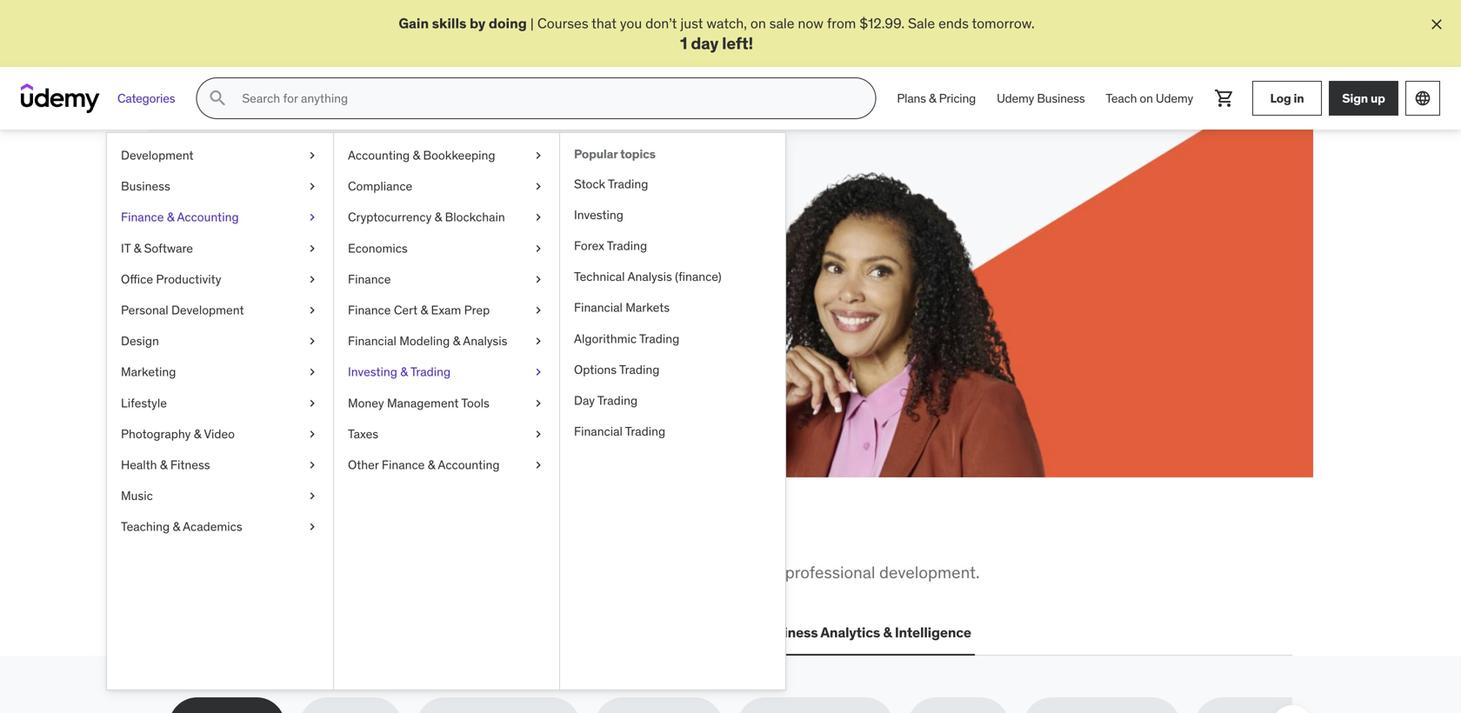Task type: vqa. For each thing, say whether or not it's contained in the screenshot.
You to the left
yes



Task type: locate. For each thing, give the bounding box(es) containing it.
finance & accounting
[[121, 210, 239, 225]]

udemy left shopping cart with 0 items icon
[[1156, 90, 1193, 106]]

up
[[1371, 90, 1385, 106]]

on inside teach on udemy "link"
[[1140, 90, 1153, 106]]

day trading
[[574, 393, 638, 408]]

0 vertical spatial accounting
[[348, 148, 410, 163]]

$12.99. for save)
[[247, 303, 292, 321]]

xsmall image inside the finance & accounting link
[[305, 209, 319, 226]]

2 horizontal spatial accounting
[[438, 457, 500, 473]]

xsmall image inside 'office productivity' link
[[305, 271, 319, 288]]

xsmall image for finance & accounting
[[305, 209, 319, 226]]

cryptocurrency & blockchain
[[348, 210, 505, 225]]

investing & trading
[[348, 364, 451, 380]]

ends down skill
[[326, 303, 356, 321]]

1 vertical spatial tomorrow.
[[359, 303, 422, 321]]

business up the finance & accounting
[[121, 179, 170, 194]]

trading down algorithmic trading
[[619, 362, 660, 378]]

investing inside investing & trading 'link'
[[348, 364, 397, 380]]

xsmall image for lifestyle
[[305, 395, 319, 412]]

it up the office
[[121, 240, 131, 256]]

doing
[[489, 14, 527, 32]]

rounded
[[720, 562, 781, 583]]

xsmall image inside other finance & accounting 'link'
[[531, 457, 545, 474]]

finance link
[[334, 264, 559, 295]]

0 vertical spatial ends
[[938, 14, 969, 32]]

in right the log on the top of page
[[1294, 90, 1304, 106]]

accounting down taxes link
[[438, 457, 500, 473]]

0 horizontal spatial tomorrow.
[[359, 303, 422, 321]]

ends inside gain skills by doing | courses that you don't just watch, on sale now from $12.99. sale ends tomorrow. 1 day left!
[[938, 14, 969, 32]]

trading up technical analysis (finance)
[[607, 238, 647, 254]]

0 horizontal spatial courses
[[231, 283, 282, 301]]

development down 'office productivity' link
[[171, 302, 244, 318]]

1 vertical spatial you
[[343, 519, 393, 555]]

1 vertical spatial it
[[312, 624, 324, 642]]

development down categories dropdown button on the top left
[[121, 148, 194, 163]]

day
[[574, 393, 595, 408]]

financial for financial markets
[[574, 300, 623, 316]]

video
[[204, 426, 235, 442]]

1 vertical spatial financial
[[348, 333, 396, 349]]

0 horizontal spatial it
[[121, 240, 131, 256]]

financial markets
[[574, 300, 670, 316]]

& inside plans & pricing link
[[929, 90, 936, 106]]

1 horizontal spatial it
[[312, 624, 324, 642]]

xsmall image inside development link
[[305, 147, 319, 164]]

financial
[[574, 300, 623, 316], [348, 333, 396, 349], [574, 424, 623, 439]]

1 vertical spatial courses
[[231, 283, 282, 301]]

trading for financial
[[625, 424, 665, 439]]

financial up investing & trading
[[348, 333, 396, 349]]

xsmall image inside it & software link
[[305, 240, 319, 257]]

0 horizontal spatial udemy
[[997, 90, 1034, 106]]

investing inside investing link
[[574, 207, 624, 223]]

0 vertical spatial analysis
[[628, 269, 672, 285]]

& left video at the bottom left of page
[[194, 426, 201, 442]]

investing for investing
[[574, 207, 624, 223]]

blockchain
[[445, 210, 505, 225]]

markets
[[626, 300, 670, 316]]

& inside accounting & bookkeeping link
[[413, 148, 420, 163]]

0 horizontal spatial sale
[[295, 303, 323, 321]]

& right analytics
[[883, 624, 892, 642]]

it certifications
[[312, 624, 415, 642]]

& right the modeling
[[453, 333, 460, 349]]

finance for finance cert & exam prep
[[348, 302, 391, 318]]

$12.99. inside learn, practice, succeed (and save) courses for every skill in your learning journey, starting at $12.99. sale ends tomorrow.
[[247, 303, 292, 321]]

1 vertical spatial business
[[121, 179, 170, 194]]

sale inside gain skills by doing | courses that you don't just watch, on sale now from $12.99. sale ends tomorrow. 1 day left!
[[908, 14, 935, 32]]

1 horizontal spatial tomorrow.
[[972, 14, 1035, 32]]

finance right the other
[[382, 457, 425, 473]]

1 horizontal spatial skills
[[344, 562, 381, 583]]

1 vertical spatial ends
[[326, 303, 356, 321]]

xsmall image inside compliance "link"
[[531, 178, 545, 195]]

$12.99. inside gain skills by doing | courses that you don't just watch, on sale now from $12.99. sale ends tomorrow. 1 day left!
[[859, 14, 905, 32]]

finance for finance
[[348, 271, 391, 287]]

skills left to
[[344, 562, 381, 583]]

algorithmic trading
[[574, 331, 679, 347]]

xsmall image inside personal development link
[[305, 302, 319, 319]]

& inside the business analytics & intelligence button
[[883, 624, 892, 642]]

to
[[385, 562, 400, 583]]

on inside gain skills by doing | courses that you don't just watch, on sale now from $12.99. sale ends tomorrow. 1 day left!
[[750, 14, 766, 32]]

0 horizontal spatial in
[[371, 283, 382, 301]]

& for bookkeeping
[[413, 148, 420, 163]]

1 vertical spatial in
[[371, 283, 382, 301]]

algorithmic trading link
[[560, 324, 785, 354]]

in up topics,
[[470, 519, 497, 555]]

$12.99. for |
[[859, 14, 905, 32]]

skills
[[432, 14, 467, 32], [264, 519, 338, 555], [344, 562, 381, 583]]

tomorrow. down your
[[359, 303, 422, 321]]

courses inside gain skills by doing | courses that you don't just watch, on sale now from $12.99. sale ends tomorrow. 1 day left!
[[537, 14, 588, 32]]

ends
[[938, 14, 969, 32], [326, 303, 356, 321]]

xsmall image for money management tools
[[531, 395, 545, 412]]

data science button
[[526, 612, 618, 654]]

xsmall image inside money management tools link
[[531, 395, 545, 412]]

2 horizontal spatial business
[[1037, 90, 1085, 106]]

& right plans
[[929, 90, 936, 106]]

personal development
[[121, 302, 244, 318]]

music
[[121, 488, 153, 504]]

0 vertical spatial sale
[[908, 14, 935, 32]]

it inside it & software link
[[121, 240, 131, 256]]

ends for save)
[[326, 303, 356, 321]]

it & software link
[[107, 233, 333, 264]]

& inside the finance & accounting link
[[167, 210, 174, 225]]

1 vertical spatial $12.99.
[[247, 303, 292, 321]]

& for fitness
[[160, 457, 167, 473]]

0 horizontal spatial ends
[[326, 303, 356, 321]]

xsmall image for finance
[[531, 271, 545, 288]]

in inside learn, practice, succeed (and save) courses for every skill in your learning journey, starting at $12.99. sale ends tomorrow.
[[371, 283, 382, 301]]

it inside it certifications button
[[312, 624, 324, 642]]

sale for save)
[[295, 303, 323, 321]]

1 horizontal spatial courses
[[537, 14, 588, 32]]

you inside all the skills you need in one place from critical workplace skills to technical topics, our catalog supports well-rounded professional development.
[[343, 519, 393, 555]]

sign up link
[[1329, 81, 1399, 116]]

0 horizontal spatial $12.99.
[[247, 303, 292, 321]]

economics
[[348, 240, 408, 256]]

xsmall image inside marketing link
[[305, 364, 319, 381]]

teaching
[[121, 519, 170, 535]]

you up to
[[343, 519, 393, 555]]

0 horizontal spatial on
[[750, 14, 766, 32]]

options
[[574, 362, 617, 378]]

xsmall image for office productivity
[[305, 271, 319, 288]]

& inside health & fitness link
[[160, 457, 167, 473]]

0 horizontal spatial business
[[121, 179, 170, 194]]

skills left by
[[432, 14, 467, 32]]

trading down financial modeling & analysis on the left top of the page
[[410, 364, 451, 380]]

marketing link
[[107, 357, 333, 388]]

xsmall image for development
[[305, 147, 319, 164]]

academics
[[183, 519, 242, 535]]

trading down topics
[[608, 176, 648, 192]]

0 vertical spatial skills
[[432, 14, 467, 32]]

|
[[530, 14, 534, 32]]

0 vertical spatial you
[[620, 14, 642, 32]]

1 horizontal spatial ends
[[938, 14, 969, 32]]

workplace
[[264, 562, 340, 583]]

& down taxes link
[[428, 457, 435, 473]]

& up software
[[167, 210, 174, 225]]

office
[[121, 271, 153, 287]]

xsmall image for music
[[305, 488, 319, 505]]

courses up at
[[231, 283, 282, 301]]

stock
[[574, 176, 605, 192]]

trading down options trading
[[597, 393, 638, 408]]

finance & accounting link
[[107, 202, 333, 233]]

sale down every
[[295, 303, 323, 321]]

business left analytics
[[759, 624, 818, 642]]

all the skills you need in one place from critical workplace skills to technical topics, our catalog supports well-rounded professional development.
[[169, 519, 980, 583]]

1 horizontal spatial in
[[470, 519, 497, 555]]

courses for (and
[[231, 283, 282, 301]]

1 vertical spatial accounting
[[177, 210, 239, 225]]

0 vertical spatial courses
[[537, 14, 588, 32]]

trading down markets
[[639, 331, 679, 347]]

2 horizontal spatial skills
[[432, 14, 467, 32]]

sale for |
[[908, 14, 935, 32]]

it left certifications
[[312, 624, 324, 642]]

0 vertical spatial development
[[121, 148, 194, 163]]

0 vertical spatial in
[[1294, 90, 1304, 106]]

in right skill
[[371, 283, 382, 301]]

2 vertical spatial financial
[[574, 424, 623, 439]]

1 horizontal spatial udemy
[[1156, 90, 1193, 106]]

1 horizontal spatial on
[[1140, 90, 1153, 106]]

investing link
[[560, 200, 785, 231]]

analysis up markets
[[628, 269, 672, 285]]

1 vertical spatial development
[[171, 302, 244, 318]]

xsmall image inside investing & trading 'link'
[[531, 364, 545, 381]]

sale
[[769, 14, 795, 32]]

0 vertical spatial investing
[[574, 207, 624, 223]]

Search for anything text field
[[239, 84, 854, 113]]

1 horizontal spatial accounting
[[348, 148, 410, 163]]

ends inside learn, practice, succeed (and save) courses for every skill in your learning journey, starting at $12.99. sale ends tomorrow.
[[326, 303, 356, 321]]

courses right |
[[537, 14, 588, 32]]

plans & pricing link
[[887, 78, 986, 119]]

xsmall image inside business 'link'
[[305, 178, 319, 195]]

development link
[[107, 140, 333, 171]]

& up the office
[[134, 240, 141, 256]]

1 vertical spatial on
[[1140, 90, 1153, 106]]

courses inside learn, practice, succeed (and save) courses for every skill in your learning journey, starting at $12.99. sale ends tomorrow.
[[231, 283, 282, 301]]

trading for algorithmic
[[639, 331, 679, 347]]

1 udemy from the left
[[997, 90, 1034, 106]]

xsmall image inside taxes link
[[531, 426, 545, 443]]

2 vertical spatial accounting
[[438, 457, 500, 473]]

& for accounting
[[167, 210, 174, 225]]

it for it certifications
[[312, 624, 324, 642]]

you inside gain skills by doing | courses that you don't just watch, on sale now from $12.99. sale ends tomorrow. 1 day left!
[[620, 14, 642, 32]]

trading inside 'link'
[[619, 362, 660, 378]]

business left teach
[[1037, 90, 1085, 106]]

xsmall image inside lifestyle link
[[305, 395, 319, 412]]

xsmall image inside accounting & bookkeeping link
[[531, 147, 545, 164]]

professional
[[785, 562, 875, 583]]

on left sale
[[750, 14, 766, 32]]

skill
[[343, 283, 367, 301]]

1
[[680, 33, 687, 53]]

critical
[[211, 562, 260, 583]]

you
[[620, 14, 642, 32], [343, 519, 393, 555]]

xsmall image inside finance link
[[531, 271, 545, 288]]

investing for investing & trading
[[348, 364, 397, 380]]

science
[[562, 624, 614, 642]]

gain
[[399, 14, 429, 32]]

investing down stock
[[574, 207, 624, 223]]

taxes link
[[334, 419, 559, 450]]

finance down skill
[[348, 302, 391, 318]]

& inside investing & trading 'link'
[[400, 364, 408, 380]]

udemy right pricing
[[997, 90, 1034, 106]]

on right teach
[[1140, 90, 1153, 106]]

accounting inside 'link'
[[438, 457, 500, 473]]

business inside business 'link'
[[121, 179, 170, 194]]

& inside 'teaching & academics' link
[[173, 519, 180, 535]]

0 vertical spatial financial
[[574, 300, 623, 316]]

that
[[592, 14, 617, 32]]

xsmall image
[[305, 147, 319, 164], [531, 147, 545, 164], [305, 178, 319, 195], [531, 209, 545, 226], [305, 240, 319, 257], [531, 240, 545, 257], [531, 302, 545, 319], [531, 395, 545, 412], [305, 426, 319, 443], [531, 426, 545, 443], [305, 457, 319, 474], [305, 519, 319, 536]]

business
[[1037, 90, 1085, 106], [121, 179, 170, 194], [759, 624, 818, 642]]

you right that
[[620, 14, 642, 32]]

business inside the business analytics & intelligence button
[[759, 624, 818, 642]]

2 udemy from the left
[[1156, 90, 1193, 106]]

xsmall image for personal development
[[305, 302, 319, 319]]

xsmall image for financial modeling & analysis
[[531, 333, 545, 350]]

xsmall image inside finance cert & exam prep link
[[531, 302, 545, 319]]

xsmall image
[[531, 178, 545, 195], [305, 209, 319, 226], [305, 271, 319, 288], [531, 271, 545, 288], [305, 302, 319, 319], [305, 333, 319, 350], [531, 333, 545, 350], [305, 364, 319, 381], [531, 364, 545, 381], [305, 395, 319, 412], [531, 457, 545, 474], [305, 488, 319, 505]]

0 horizontal spatial you
[[343, 519, 393, 555]]

tomorrow.
[[972, 14, 1035, 32], [359, 303, 422, 321]]

analysis down prep
[[463, 333, 507, 349]]

1 horizontal spatial analysis
[[628, 269, 672, 285]]

investing up money
[[348, 364, 397, 380]]

1 horizontal spatial sale
[[908, 14, 935, 32]]

& right teaching
[[173, 519, 180, 535]]

0 vertical spatial on
[[750, 14, 766, 32]]

xsmall image inside health & fitness link
[[305, 457, 319, 474]]

submit search image
[[207, 88, 228, 109]]

prep
[[464, 302, 490, 318]]

0 vertical spatial it
[[121, 240, 131, 256]]

tomorrow. up udemy business
[[972, 14, 1035, 32]]

xsmall image for photography & video
[[305, 426, 319, 443]]

2 vertical spatial business
[[759, 624, 818, 642]]

sale up plans
[[908, 14, 935, 32]]

& inside cryptocurrency & blockchain link
[[435, 210, 442, 225]]

finance inside 'link'
[[382, 457, 425, 473]]

journey,
[[469, 283, 518, 301]]

xsmall image for accounting & bookkeeping
[[531, 147, 545, 164]]

& right cert
[[421, 302, 428, 318]]

1 vertical spatial sale
[[295, 303, 323, 321]]

$12.99. right from on the top
[[859, 14, 905, 32]]

accounting up "compliance"
[[348, 148, 410, 163]]

0 vertical spatial $12.99.
[[859, 14, 905, 32]]

0 horizontal spatial analysis
[[463, 333, 507, 349]]

close image
[[1428, 16, 1445, 33]]

tomorrow. inside gain skills by doing | courses that you don't just watch, on sale now from $12.99. sale ends tomorrow. 1 day left!
[[972, 14, 1035, 32]]

1 horizontal spatial you
[[620, 14, 642, 32]]

0 horizontal spatial investing
[[348, 364, 397, 380]]

it for it & software
[[121, 240, 131, 256]]

now
[[798, 14, 824, 32]]

courses
[[537, 14, 588, 32], [231, 283, 282, 301]]

don't
[[645, 14, 677, 32]]

1 horizontal spatial business
[[759, 624, 818, 642]]

& inside it & software link
[[134, 240, 141, 256]]

skills up workplace
[[264, 519, 338, 555]]

xsmall image for teaching & academics
[[305, 519, 319, 536]]

in
[[1294, 90, 1304, 106], [371, 283, 382, 301], [470, 519, 497, 555]]

2 vertical spatial in
[[470, 519, 497, 555]]

well-
[[683, 562, 720, 583]]

& for software
[[134, 240, 141, 256]]

personal
[[121, 302, 168, 318]]

technical
[[574, 269, 625, 285]]

& left bookkeeping
[[413, 148, 420, 163]]

financial down day trading
[[574, 424, 623, 439]]

xsmall image inside financial modeling & analysis link
[[531, 333, 545, 350]]

technical
[[404, 562, 471, 583]]

(and
[[231, 240, 292, 276]]

trading down day trading link
[[625, 424, 665, 439]]

sale inside learn, practice, succeed (and save) courses for every skill in your learning journey, starting at $12.99. sale ends tomorrow.
[[295, 303, 323, 321]]

& down compliance "link"
[[435, 210, 442, 225]]

2 horizontal spatial in
[[1294, 90, 1304, 106]]

tomorrow. inside learn, practice, succeed (and save) courses for every skill in your learning journey, starting at $12.99. sale ends tomorrow.
[[359, 303, 422, 321]]

xsmall image inside the "design" link
[[305, 333, 319, 350]]

xsmall image inside economics link
[[531, 240, 545, 257]]

xsmall image for taxes
[[531, 426, 545, 443]]

udemy business link
[[986, 78, 1095, 119]]

& right health
[[160, 457, 167, 473]]

plans
[[897, 90, 926, 106]]

& for blockchain
[[435, 210, 442, 225]]

xsmall image inside 'teaching & academics' link
[[305, 519, 319, 536]]

choose a language image
[[1414, 90, 1432, 107]]

1 horizontal spatial $12.99.
[[859, 14, 905, 32]]

watch,
[[707, 14, 747, 32]]

finance up it & software
[[121, 210, 164, 225]]

teach on udemy link
[[1095, 78, 1204, 119]]

0 vertical spatial tomorrow.
[[972, 14, 1035, 32]]

1 vertical spatial investing
[[348, 364, 397, 380]]

& inside photography & video link
[[194, 426, 201, 442]]

photography & video
[[121, 426, 235, 442]]

& up money management tools in the bottom left of the page
[[400, 364, 408, 380]]

udemy inside teach on udemy "link"
[[1156, 90, 1193, 106]]

teach on udemy
[[1106, 90, 1193, 106]]

ends up pricing
[[938, 14, 969, 32]]

software
[[144, 240, 193, 256]]

0 horizontal spatial skills
[[264, 519, 338, 555]]

trading for forex
[[607, 238, 647, 254]]

for
[[286, 283, 303, 301]]

$12.99. down for
[[247, 303, 292, 321]]

& for video
[[194, 426, 201, 442]]

0 vertical spatial business
[[1037, 90, 1085, 106]]

business for business
[[121, 179, 170, 194]]

xsmall image inside music link
[[305, 488, 319, 505]]

management
[[387, 395, 459, 411]]

xsmall image inside cryptocurrency & blockchain link
[[531, 209, 545, 226]]

catalog
[[555, 562, 610, 583]]

finance down economics
[[348, 271, 391, 287]]

xsmall image for design
[[305, 333, 319, 350]]

financial down technical
[[574, 300, 623, 316]]

marketing
[[121, 364, 176, 380]]

finance
[[121, 210, 164, 225], [348, 271, 391, 287], [348, 302, 391, 318], [382, 457, 425, 473]]

analysis inside investing & trading element
[[628, 269, 672, 285]]

on
[[750, 14, 766, 32], [1140, 90, 1153, 106]]

xsmall image inside photography & video link
[[305, 426, 319, 443]]

1 horizontal spatial investing
[[574, 207, 624, 223]]

accounting down business 'link'
[[177, 210, 239, 225]]

trading for day
[[597, 393, 638, 408]]

skills inside gain skills by doing | courses that you don't just watch, on sale now from $12.99. sale ends tomorrow. 1 day left!
[[432, 14, 467, 32]]



Task type: describe. For each thing, give the bounding box(es) containing it.
cryptocurrency & blockchain link
[[334, 202, 559, 233]]

finance cert & exam prep link
[[334, 295, 559, 326]]

0 horizontal spatial accounting
[[177, 210, 239, 225]]

forex
[[574, 238, 604, 254]]

algorithmic
[[574, 331, 637, 347]]

taxes
[[348, 426, 378, 442]]

economics link
[[334, 233, 559, 264]]

trading inside 'link'
[[410, 364, 451, 380]]

xsmall image for it & software
[[305, 240, 319, 257]]

place
[[557, 519, 629, 555]]

money management tools link
[[334, 388, 559, 419]]

sign up
[[1342, 90, 1385, 106]]

cert
[[394, 302, 418, 318]]

business for business analytics & intelligence
[[759, 624, 818, 642]]

bookkeeping
[[423, 148, 495, 163]]

in inside all the skills you need in one place from critical workplace skills to technical topics, our catalog supports well-rounded professional development.
[[470, 519, 497, 555]]

financial modeling & analysis
[[348, 333, 507, 349]]

log in link
[[1252, 81, 1322, 116]]

lifestyle link
[[107, 388, 333, 419]]

stock trading
[[574, 176, 648, 192]]

business inside 'udemy business' link
[[1037, 90, 1085, 106]]

technical analysis (finance) link
[[560, 262, 785, 293]]

& inside financial modeling & analysis link
[[453, 333, 460, 349]]

it & software
[[121, 240, 193, 256]]

investing & trading element
[[559, 133, 785, 690]]

other
[[348, 457, 379, 473]]

udemy image
[[21, 84, 100, 113]]

financial for financial modeling & analysis
[[348, 333, 396, 349]]

udemy business
[[997, 90, 1085, 106]]

financial for financial trading
[[574, 424, 623, 439]]

every
[[306, 283, 340, 301]]

other finance & accounting link
[[334, 450, 559, 481]]

tomorrow. for save)
[[359, 303, 422, 321]]

at
[[231, 303, 244, 321]]

save)
[[297, 240, 366, 276]]

tools
[[461, 395, 490, 411]]

xsmall image for marketing
[[305, 364, 319, 381]]

& for trading
[[400, 364, 408, 380]]

finance for finance & accounting
[[121, 210, 164, 225]]

& for academics
[[173, 519, 180, 535]]

productivity
[[156, 271, 221, 287]]

accounting & bookkeeping link
[[334, 140, 559, 171]]

health & fitness
[[121, 457, 210, 473]]

log in
[[1270, 90, 1304, 106]]

financial trading
[[574, 424, 665, 439]]

courses for doing
[[537, 14, 588, 32]]

1 vertical spatial skills
[[264, 519, 338, 555]]

stock trading link
[[560, 169, 785, 200]]

photography
[[121, 426, 191, 442]]

health
[[121, 457, 157, 473]]

xsmall image for cryptocurrency & blockchain
[[531, 209, 545, 226]]

day
[[691, 33, 719, 53]]

succeed
[[450, 205, 559, 242]]

& inside other finance & accounting 'link'
[[428, 457, 435, 473]]

design link
[[107, 326, 333, 357]]

udemy inside 'udemy business' link
[[997, 90, 1034, 106]]

xsmall image for finance cert & exam prep
[[531, 302, 545, 319]]

business analytics & intelligence
[[759, 624, 971, 642]]

financial modeling & analysis link
[[334, 326, 559, 357]]

log
[[1270, 90, 1291, 106]]

business link
[[107, 171, 333, 202]]

xsmall image for business
[[305, 178, 319, 195]]

investing & trading link
[[334, 357, 559, 388]]

one
[[502, 519, 551, 555]]

your
[[385, 283, 412, 301]]

xsmall image for health & fitness
[[305, 457, 319, 474]]

& for pricing
[[929, 90, 936, 106]]

starting
[[521, 283, 569, 301]]

trading for stock
[[608, 176, 648, 192]]

popular
[[574, 146, 618, 162]]

left!
[[722, 33, 753, 53]]

lifestyle
[[121, 395, 167, 411]]

xsmall image for economics
[[531, 240, 545, 257]]

music link
[[107, 481, 333, 512]]

it certifications button
[[309, 612, 419, 654]]

from
[[169, 562, 207, 583]]

financial markets link
[[560, 293, 785, 324]]

plans & pricing
[[897, 90, 976, 106]]

teach
[[1106, 90, 1137, 106]]

analytics
[[821, 624, 880, 642]]

options trading
[[574, 362, 660, 378]]

gain skills by doing | courses that you don't just watch, on sale now from $12.99. sale ends tomorrow. 1 day left!
[[399, 14, 1035, 53]]

trading for options
[[619, 362, 660, 378]]

certifications
[[327, 624, 415, 642]]

teaching & academics
[[121, 519, 242, 535]]

xsmall image for other finance & accounting
[[531, 457, 545, 474]]

accounting & bookkeeping
[[348, 148, 495, 163]]

xsmall image for compliance
[[531, 178, 545, 195]]

topics,
[[474, 562, 523, 583]]

ends for |
[[938, 14, 969, 32]]

the
[[214, 519, 259, 555]]

technical analysis (finance)
[[574, 269, 722, 285]]

tomorrow. for |
[[972, 14, 1035, 32]]

2 vertical spatial skills
[[344, 562, 381, 583]]

day trading link
[[560, 385, 785, 416]]

categories button
[[107, 78, 186, 119]]

other finance & accounting
[[348, 457, 500, 473]]

1 vertical spatial analysis
[[463, 333, 507, 349]]

data
[[529, 624, 559, 642]]

teaching & academics link
[[107, 512, 333, 543]]

by
[[470, 14, 486, 32]]

intelligence
[[895, 624, 971, 642]]

need
[[398, 519, 465, 555]]

xsmall image for investing & trading
[[531, 364, 545, 381]]

money management tools
[[348, 395, 490, 411]]

financial trading link
[[560, 416, 785, 447]]

cryptocurrency
[[348, 210, 432, 225]]

shopping cart with 0 items image
[[1214, 88, 1235, 109]]

exam
[[431, 302, 461, 318]]

categories
[[117, 90, 175, 106]]

compliance link
[[334, 171, 559, 202]]

& inside finance cert & exam prep link
[[421, 302, 428, 318]]



